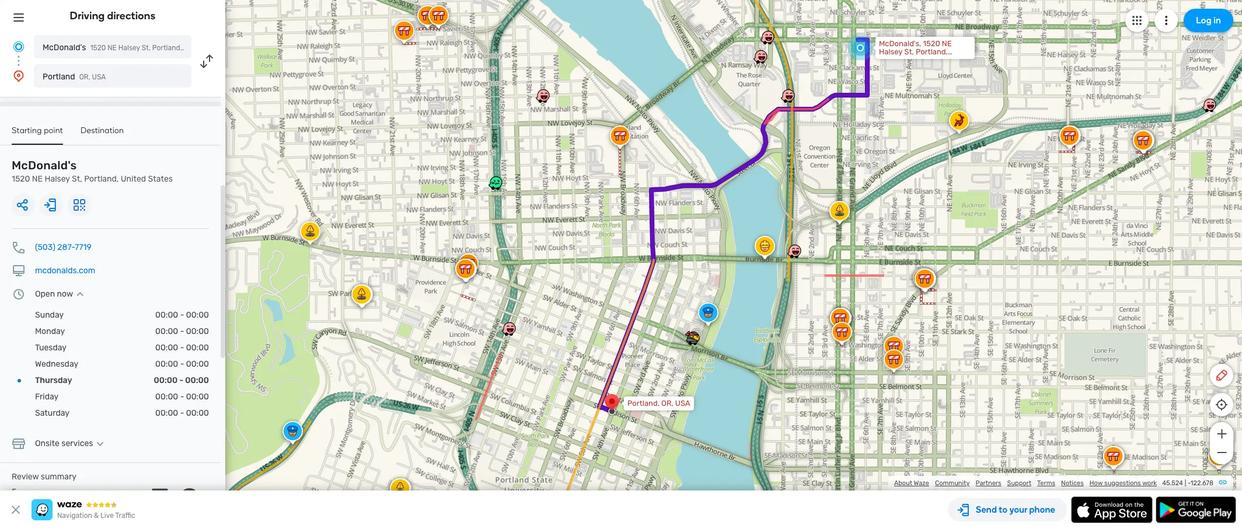 Task type: describe. For each thing, give the bounding box(es) containing it.
onsite services
[[35, 439, 93, 448]]

starting
[[12, 126, 42, 135]]

about waze community partners support terms notices how suggestions work 45.524 | -122.678
[[895, 479, 1214, 487]]

location image
[[12, 69, 26, 83]]

x image
[[9, 503, 23, 517]]

7719
[[75, 242, 92, 252]]

0 horizontal spatial st,
[[72, 174, 82, 184]]

about waze link
[[895, 479, 930, 487]]

- for friday
[[180, 392, 184, 402]]

halsey inside the mcdonald's, 1520 ne halsey st, portland, united states
[[879, 47, 903, 56]]

saturday
[[35, 408, 70, 418]]

1 horizontal spatial halsey
[[118, 44, 140, 52]]

00:00 - 00:00 for monday
[[155, 326, 209, 336]]

partners
[[976, 479, 1002, 487]]

122.678
[[1191, 479, 1214, 487]]

0 vertical spatial states
[[207, 44, 228, 52]]

pencil image
[[1215, 368, 1229, 382]]

current location image
[[12, 40, 26, 54]]

00:00 - 00:00 for sunday
[[155, 310, 209, 320]]

- for tuesday
[[180, 343, 184, 353]]

1 horizontal spatial 1520
[[90, 44, 106, 52]]

1 horizontal spatial st,
[[142, 44, 151, 52]]

community
[[935, 479, 970, 487]]

starting point button
[[12, 126, 63, 145]]

0 vertical spatial mcdonald's 1520 ne halsey st, portland, united states
[[43, 43, 228, 53]]

directions
[[107, 9, 156, 22]]

community link
[[935, 479, 970, 487]]

ne inside the mcdonald's, 1520 ne halsey st, portland, united states
[[942, 39, 952, 48]]

- for monday
[[180, 326, 184, 336]]

work
[[1143, 479, 1157, 487]]

0 vertical spatial united
[[184, 44, 205, 52]]

&
[[94, 512, 99, 520]]

live
[[100, 512, 114, 520]]

terms
[[1038, 479, 1056, 487]]

(503) 287-7719 link
[[35, 242, 92, 252]]

notices
[[1062, 479, 1084, 487]]

tuesday
[[35, 343, 67, 353]]

portland or, usa
[[43, 72, 106, 82]]

point
[[44, 126, 63, 135]]

00:00 - 00:00 for tuesday
[[155, 343, 209, 353]]

or, for portland
[[79, 73, 90, 81]]

computer image
[[12, 264, 26, 278]]

partners link
[[976, 479, 1002, 487]]

clock image
[[12, 287, 26, 301]]

zoom out image
[[1215, 446, 1229, 460]]

sunday
[[35, 310, 64, 320]]

open now button
[[35, 289, 87, 299]]

navigation
[[57, 512, 92, 520]]

0 horizontal spatial ne
[[32, 174, 43, 184]]

suggestions
[[1105, 479, 1141, 487]]

terms link
[[1038, 479, 1056, 487]]

00:00 - 00:00 for thursday
[[154, 375, 209, 385]]

1520 inside the mcdonald's, 1520 ne halsey st, portland, united states
[[923, 39, 941, 48]]

0 horizontal spatial 1520
[[12, 174, 30, 184]]

open
[[35, 289, 55, 299]]

45.524
[[1163, 479, 1184, 487]]

united inside the mcdonald's, 1520 ne halsey st, portland, united states
[[879, 55, 903, 64]]

zoom in image
[[1215, 427, 1229, 441]]

support link
[[1008, 479, 1032, 487]]

00:00 - 00:00 for friday
[[155, 392, 209, 402]]

how suggestions work link
[[1090, 479, 1157, 487]]

notices link
[[1062, 479, 1084, 487]]

starting point
[[12, 126, 63, 135]]

usa for portland
[[92, 73, 106, 81]]

0 horizontal spatial halsey
[[45, 174, 70, 184]]

thursday
[[35, 375, 72, 385]]

now
[[57, 289, 73, 299]]

portland, inside the mcdonald's, 1520 ne halsey st, portland, united states
[[916, 47, 948, 56]]

- for sunday
[[180, 310, 184, 320]]

wednesday
[[35, 359, 78, 369]]

states inside the mcdonald's, 1520 ne halsey st, portland, united states
[[905, 55, 928, 64]]

00:00 - 00:00 for wednesday
[[155, 359, 209, 369]]

review
[[12, 472, 39, 482]]

mcdonald's,
[[879, 39, 922, 48]]

00:00 - 00:00 for saturday
[[155, 408, 209, 418]]

mcdonalds.com
[[35, 266, 95, 276]]



Task type: locate. For each thing, give the bounding box(es) containing it.
services
[[61, 439, 93, 448]]

0 vertical spatial usa
[[92, 73, 106, 81]]

call image
[[12, 241, 26, 255]]

5
[[12, 487, 17, 497]]

st,
[[142, 44, 151, 52], [905, 47, 914, 56], [72, 174, 82, 184]]

2 horizontal spatial ne
[[942, 39, 952, 48]]

1 horizontal spatial or,
[[662, 399, 674, 408]]

1 horizontal spatial united
[[184, 44, 205, 52]]

0 horizontal spatial united
[[121, 174, 146, 184]]

waze
[[914, 479, 930, 487]]

onsite services button
[[35, 439, 107, 448]]

0 vertical spatial or,
[[79, 73, 90, 81]]

1520 right mcdonald's,
[[923, 39, 941, 48]]

usa inside portland or, usa
[[92, 73, 106, 81]]

or, for portland,
[[662, 399, 674, 408]]

ne right mcdonald's,
[[942, 39, 952, 48]]

or,
[[79, 73, 90, 81], [662, 399, 674, 408]]

|
[[1185, 479, 1187, 487]]

00:00 - 00:00
[[155, 310, 209, 320], [155, 326, 209, 336], [155, 343, 209, 353], [155, 359, 209, 369], [154, 375, 209, 385], [155, 392, 209, 402], [155, 408, 209, 418]]

store image
[[12, 437, 26, 451]]

287-
[[57, 242, 75, 252]]

ne down driving directions
[[108, 44, 117, 52]]

states
[[207, 44, 228, 52], [905, 55, 928, 64], [148, 174, 173, 184]]

1 vertical spatial states
[[905, 55, 928, 64]]

mcdonald's 1520 ne halsey st, portland, united states
[[43, 43, 228, 53], [12, 158, 173, 184]]

2 vertical spatial united
[[121, 174, 146, 184]]

portland
[[43, 72, 75, 82]]

2 horizontal spatial st,
[[905, 47, 914, 56]]

navigation & live traffic
[[57, 512, 135, 520]]

destination
[[81, 126, 124, 135]]

mcdonald's 1520 ne halsey st, portland, united states down directions
[[43, 43, 228, 53]]

friday
[[35, 392, 59, 402]]

mcdonald's, 1520 ne halsey st, portland, united states
[[879, 39, 952, 64]]

(503) 287-7719
[[35, 242, 92, 252]]

halsey
[[118, 44, 140, 52], [879, 47, 903, 56], [45, 174, 70, 184]]

driving directions
[[70, 9, 156, 22]]

2 horizontal spatial states
[[905, 55, 928, 64]]

ne down starting point button
[[32, 174, 43, 184]]

st, inside the mcdonald's, 1520 ne halsey st, portland, united states
[[905, 47, 914, 56]]

2 horizontal spatial united
[[879, 55, 903, 64]]

0 horizontal spatial states
[[148, 174, 173, 184]]

how
[[1090, 479, 1103, 487]]

driving
[[70, 9, 105, 22]]

mcdonald's
[[43, 43, 86, 53], [12, 158, 77, 172]]

open now
[[35, 289, 73, 299]]

monday
[[35, 326, 65, 336]]

- for wednesday
[[180, 359, 184, 369]]

onsite
[[35, 439, 59, 448]]

usa for portland,
[[676, 399, 691, 408]]

1 horizontal spatial ne
[[108, 44, 117, 52]]

2 horizontal spatial 1520
[[923, 39, 941, 48]]

0 horizontal spatial or,
[[79, 73, 90, 81]]

summary
[[41, 472, 77, 482]]

1520 down starting point button
[[12, 174, 30, 184]]

1 vertical spatial mcdonald's
[[12, 158, 77, 172]]

0 vertical spatial mcdonald's
[[43, 43, 86, 53]]

mcdonald's 1520 ne halsey st, portland, united states down destination button
[[12, 158, 173, 184]]

mcdonald's inside mcdonald's 1520 ne halsey st, portland, united states
[[12, 158, 77, 172]]

1520 down driving
[[90, 44, 106, 52]]

2 vertical spatial states
[[148, 174, 173, 184]]

mcdonalds.com link
[[35, 266, 95, 276]]

1 horizontal spatial usa
[[676, 399, 691, 408]]

3.2
[[150, 481, 199, 520]]

1 vertical spatial united
[[879, 55, 903, 64]]

usa
[[92, 73, 106, 81], [676, 399, 691, 408]]

destination button
[[81, 126, 124, 144]]

00:00
[[155, 310, 178, 320], [186, 310, 209, 320], [155, 326, 178, 336], [186, 326, 209, 336], [155, 343, 178, 353], [186, 343, 209, 353], [155, 359, 178, 369], [186, 359, 209, 369], [154, 375, 178, 385], [185, 375, 209, 385], [155, 392, 178, 402], [186, 392, 209, 402], [155, 408, 178, 418], [186, 408, 209, 418]]

chevron up image
[[73, 290, 87, 299]]

0 horizontal spatial usa
[[92, 73, 106, 81]]

portland,
[[152, 44, 182, 52], [916, 47, 948, 56], [84, 174, 119, 184], [628, 399, 660, 408]]

-
[[180, 310, 184, 320], [180, 326, 184, 336], [180, 343, 184, 353], [180, 359, 184, 369], [180, 375, 183, 385], [180, 392, 184, 402], [180, 408, 184, 418], [1188, 479, 1191, 487]]

(503)
[[35, 242, 55, 252]]

link image
[[1219, 478, 1228, 487]]

or, inside portland or, usa
[[79, 73, 90, 81]]

chevron down image
[[93, 439, 107, 448]]

mcdonald's up portland
[[43, 43, 86, 53]]

- for thursday
[[180, 375, 183, 385]]

2 horizontal spatial halsey
[[879, 47, 903, 56]]

ne
[[942, 39, 952, 48], [108, 44, 117, 52], [32, 174, 43, 184]]

about
[[895, 479, 913, 487]]

1 vertical spatial usa
[[676, 399, 691, 408]]

review summary
[[12, 472, 77, 482]]

1520
[[923, 39, 941, 48], [90, 44, 106, 52], [12, 174, 30, 184]]

1 vertical spatial or,
[[662, 399, 674, 408]]

traffic
[[115, 512, 135, 520]]

1 vertical spatial mcdonald's 1520 ne halsey st, portland, united states
[[12, 158, 173, 184]]

1 horizontal spatial states
[[207, 44, 228, 52]]

mcdonald's down starting point button
[[12, 158, 77, 172]]

- for saturday
[[180, 408, 184, 418]]

support
[[1008, 479, 1032, 487]]

united
[[184, 44, 205, 52], [879, 55, 903, 64], [121, 174, 146, 184]]

portland, or, usa
[[628, 399, 691, 408]]



Task type: vqa. For each thing, say whether or not it's contained in the screenshot.
Suffern NY 10901, USA
no



